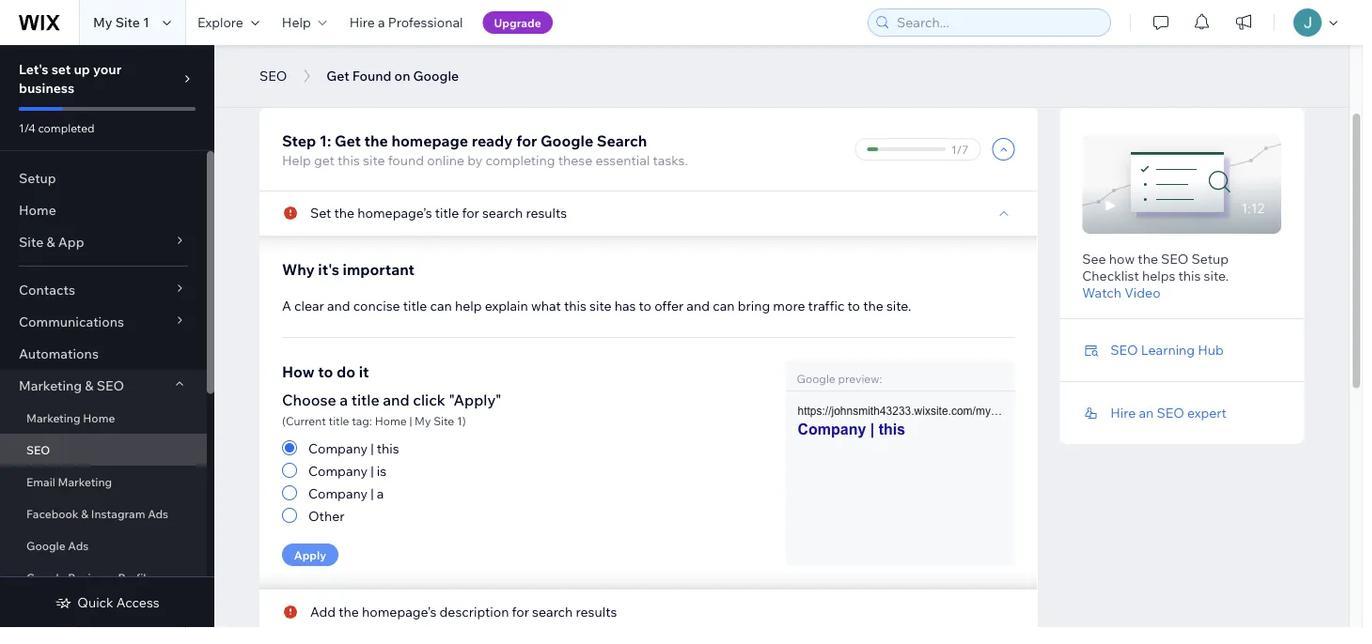 Task type: describe. For each thing, give the bounding box(es) containing it.
a inside how to do it choose a title and click "apply" (current title tag: home | my site 1 )
[[340, 391, 348, 410]]

title left tag:
[[329, 415, 349, 429]]

company | this
[[308, 441, 399, 457]]

google business profile link
[[0, 562, 207, 594]]

https://johnsmith43233.wixsite.com/my-site-1 company | this
[[798, 405, 1022, 438]]

this inside "step 1: get the homepage ready for google search help get this site found online by completing these essential tasks."
[[338, 152, 360, 169]]

1:12
[[1241, 200, 1264, 217]]

title inside dropdown button
[[435, 205, 459, 221]]

communications button
[[0, 306, 207, 338]]

company | a
[[308, 486, 384, 502]]

traffic
[[808, 298, 844, 314]]

google business profile
[[26, 571, 153, 585]]

description
[[439, 604, 509, 621]]

seo learning hub link
[[1110, 342, 1224, 359]]

0 vertical spatial a
[[378, 14, 385, 31]]

bring
[[738, 298, 770, 314]]

ready
[[472, 132, 513, 150]]

site inside popup button
[[19, 234, 43, 251]]

contacts button
[[0, 274, 207, 306]]

seo inside "link"
[[26, 443, 50, 457]]

0 horizontal spatial and
[[327, 298, 350, 314]]

by
[[467, 152, 482, 169]]

& for facebook
[[81, 507, 89, 521]]

concise
[[353, 298, 400, 314]]

1 horizontal spatial site
[[589, 298, 611, 314]]

marketing & seo button
[[0, 370, 207, 402]]

2 horizontal spatial and
[[687, 298, 710, 314]]

my site 1
[[93, 14, 149, 31]]

company | is
[[308, 463, 386, 480]]

search
[[597, 132, 647, 150]]

site inside how to do it choose a title and click "apply" (current title tag: home | my site 1 )
[[433, 415, 454, 429]]

offer
[[654, 298, 684, 314]]

search for description
[[532, 604, 573, 621]]

on
[[394, 68, 410, 84]]

seo inside popup button
[[97, 378, 124, 394]]

essential
[[595, 152, 650, 169]]

automations link
[[0, 338, 207, 370]]

it
[[359, 363, 369, 382]]

important
[[343, 260, 415, 279]]

1/7
[[951, 142, 968, 157]]

seo learning hub
[[1110, 342, 1224, 359]]

upgrade
[[494, 16, 541, 30]]

the right traffic
[[863, 298, 883, 314]]

| inside the https://johnsmith43233.wixsite.com/my-site-1 company | this
[[870, 421, 875, 438]]

name
[[382, 63, 413, 77]]

hire for hire an seo expert
[[1110, 405, 1136, 422]]

brand
[[347, 63, 379, 77]]

help inside help button
[[282, 14, 311, 31]]

business or brand name : company
[[282, 63, 469, 77]]

an
[[1139, 405, 1154, 422]]

has
[[614, 298, 636, 314]]

for for description
[[512, 604, 529, 621]]

how
[[282, 363, 315, 382]]

help inside "step 1: get the homepage ready for google search help get this site found online by completing these essential tasks."
[[282, 152, 311, 169]]

seo left learning
[[1110, 342, 1138, 359]]

0 horizontal spatial home
[[19, 202, 56, 219]]

found
[[388, 152, 424, 169]]

marketing home link
[[0, 402, 207, 434]]

this inside see how the seo setup checklist helps this site. watch video
[[1178, 268, 1201, 284]]

title up tag:
[[351, 391, 379, 410]]

do
[[336, 363, 355, 382]]

google for google ads
[[26, 539, 65, 553]]

clear
[[294, 298, 324, 314]]

0 horizontal spatial my
[[93, 14, 112, 31]]

help
[[455, 298, 482, 314]]

)
[[462, 415, 466, 429]]

watch
[[1082, 285, 1121, 301]]

a
[[282, 298, 291, 314]]

tasks.
[[653, 152, 688, 169]]

option group containing company | this
[[282, 437, 705, 527]]

1 vertical spatial ads
[[68, 539, 89, 553]]

marketing & seo
[[19, 378, 124, 394]]

explore
[[197, 14, 243, 31]]

business inside google business profile link
[[68, 571, 115, 585]]

1/4 completed
[[19, 121, 95, 135]]

hub
[[1198, 342, 1224, 359]]

company for company | this
[[308, 441, 368, 457]]

(current
[[282, 415, 326, 429]]

explain
[[485, 298, 528, 314]]

professional
[[388, 14, 463, 31]]

home link
[[0, 195, 207, 227]]

add the homepage's description for search results
[[310, 604, 617, 621]]

title right concise
[[403, 298, 427, 314]]

choose
[[282, 391, 336, 410]]

this inside the https://johnsmith43233.wixsite.com/my-site-1 company | this
[[879, 421, 905, 438]]

sidebar element
[[0, 45, 214, 629]]

seo inside see how the seo setup checklist helps this site. watch video
[[1161, 251, 1189, 267]]

for inside "step 1: get the homepage ready for google search help get this site found online by completing these essential tasks."
[[516, 132, 537, 150]]

found
[[352, 68, 391, 84]]

| inside how to do it choose a title and click "apply" (current title tag: home | my site 1 )
[[409, 415, 412, 429]]

1 for my site 1
[[143, 14, 149, 31]]

video
[[1124, 285, 1161, 301]]

it's
[[318, 260, 339, 279]]

2 vertical spatial a
[[377, 486, 384, 502]]

"apply"
[[449, 391, 501, 410]]

marketing for marketing & seo
[[19, 378, 82, 394]]

step 1: get the homepage ready for google search help get this site found online by completing these essential tasks.
[[282, 132, 688, 169]]

hire a professional
[[349, 14, 463, 31]]

get inside button
[[326, 68, 349, 84]]

facebook
[[26, 507, 79, 521]]

what
[[531, 298, 561, 314]]

online
[[427, 152, 464, 169]]

1 horizontal spatial ads
[[148, 507, 168, 521]]

why it's important
[[282, 260, 415, 279]]

site. inside see how the seo setup checklist helps this site. watch video
[[1204, 268, 1229, 284]]

hire an seo expert link
[[1110, 405, 1227, 422]]

& for site
[[46, 234, 55, 251]]

homepage's for description
[[362, 604, 437, 621]]

0 vertical spatial business
[[282, 63, 330, 77]]

get inside "step 1: get the homepage ready for google search help get this site found online by completing these essential tasks."
[[335, 132, 361, 150]]

click
[[413, 391, 445, 410]]

google for google preview:
[[797, 372, 835, 386]]

1:
[[319, 132, 331, 150]]

setup inside see how the seo setup checklist helps this site. watch video
[[1192, 251, 1229, 267]]

completed
[[38, 121, 95, 135]]

add
[[310, 604, 336, 621]]



Task type: locate. For each thing, give the bounding box(es) containing it.
checklist
[[1082, 268, 1139, 284]]

| down https://johnsmith43233.wixsite.com/my-
[[870, 421, 875, 438]]

apply
[[294, 548, 326, 563]]

0 vertical spatial &
[[46, 234, 55, 251]]

to right has
[[639, 298, 651, 314]]

0 vertical spatial site.
[[1204, 268, 1229, 284]]

1 horizontal spatial site.
[[1204, 268, 1229, 284]]

1 horizontal spatial setup
[[1192, 251, 1229, 267]]

1 vertical spatial hire
[[1110, 405, 1136, 422]]

0 horizontal spatial business
[[68, 571, 115, 585]]

the inside see how the seo setup checklist helps this site. watch video
[[1138, 251, 1158, 267]]

results for add the homepage's description for search results
[[576, 604, 617, 621]]

and inside how to do it choose a title and click "apply" (current title tag: home | my site 1 )
[[383, 391, 410, 410]]

the inside dropdown button
[[334, 205, 354, 221]]

0 vertical spatial get
[[326, 68, 349, 84]]

google down google ads
[[26, 571, 65, 585]]

| left is
[[371, 463, 374, 480]]

0 vertical spatial for
[[516, 132, 537, 150]]

search inside dropdown button
[[532, 604, 573, 621]]

instagram
[[91, 507, 145, 521]]

0 vertical spatial help
[[282, 14, 311, 31]]

2 vertical spatial for
[[512, 604, 529, 621]]

1 horizontal spatial can
[[713, 298, 735, 314]]

0 horizontal spatial results
[[526, 205, 567, 221]]

site left )
[[433, 415, 454, 429]]

2 vertical spatial site
[[433, 415, 454, 429]]

email marketing
[[26, 475, 112, 489]]

for for title
[[462, 205, 479, 221]]

| right tag:
[[409, 415, 412, 429]]

site
[[363, 152, 385, 169], [589, 298, 611, 314]]

for up the completing
[[516, 132, 537, 150]]

homepage's inside dropdown button
[[357, 205, 432, 221]]

1 vertical spatial help
[[282, 152, 311, 169]]

search
[[482, 205, 523, 221], [532, 604, 573, 621]]

quick access button
[[55, 595, 159, 612]]

app
[[58, 234, 84, 251]]

get
[[314, 152, 335, 169]]

and right "offer"
[[687, 298, 710, 314]]

company inside the https://johnsmith43233.wixsite.com/my-site-1 company | this
[[798, 421, 866, 438]]

Search... field
[[891, 9, 1105, 36]]

seo up helps
[[1161, 251, 1189, 267]]

1 vertical spatial site
[[589, 298, 611, 314]]

&
[[46, 234, 55, 251], [85, 378, 94, 394], [81, 507, 89, 521]]

and left click
[[383, 391, 410, 410]]

other
[[308, 509, 345, 525]]

0 vertical spatial site
[[363, 152, 385, 169]]

1 horizontal spatial business
[[282, 63, 330, 77]]

can left help
[[430, 298, 452, 314]]

0 vertical spatial marketing
[[19, 378, 82, 394]]

google for google business profile
[[26, 571, 65, 585]]

0 vertical spatial ads
[[148, 507, 168, 521]]

to right traffic
[[847, 298, 860, 314]]

the up found
[[364, 132, 388, 150]]

my inside how to do it choose a title and click "apply" (current title tag: home | my site 1 )
[[415, 415, 431, 429]]

seo
[[259, 68, 287, 84], [1161, 251, 1189, 267], [1110, 342, 1138, 359], [97, 378, 124, 394], [1157, 405, 1184, 422], [26, 443, 50, 457]]

company for company | a
[[308, 486, 368, 502]]

hire for hire a professional
[[349, 14, 375, 31]]

1 vertical spatial homepage's
[[362, 604, 437, 621]]

site & app button
[[0, 227, 207, 259]]

the right set on the top left of page
[[334, 205, 354, 221]]

marketing inside popup button
[[19, 378, 82, 394]]

my up your
[[93, 14, 112, 31]]

see how the seo setup checklist helps this site. watch video
[[1082, 251, 1229, 301]]

my down click
[[415, 415, 431, 429]]

for inside set the homepage's title for search results dropdown button
[[462, 205, 479, 221]]

automations
[[19, 346, 99, 362]]

|
[[409, 415, 412, 429], [870, 421, 875, 438], [371, 441, 374, 457], [371, 463, 374, 480], [371, 486, 374, 502]]

marketing home
[[26, 411, 115, 425]]

site left has
[[589, 298, 611, 314]]

1 horizontal spatial home
[[83, 411, 115, 425]]

homepage's inside dropdown button
[[362, 604, 437, 621]]

| for a
[[371, 486, 374, 502]]

company down company | is at the bottom of page
[[308, 486, 368, 502]]

company up company | is at the bottom of page
[[308, 441, 368, 457]]

helps
[[1142, 268, 1175, 284]]

company for company | is
[[308, 463, 368, 480]]

this up is
[[377, 441, 399, 457]]

1 horizontal spatial and
[[383, 391, 410, 410]]

1 horizontal spatial hire
[[1110, 405, 1136, 422]]

& inside popup button
[[46, 234, 55, 251]]

setup down 1:12 button
[[1192, 251, 1229, 267]]

1 horizontal spatial to
[[639, 298, 651, 314]]

seo inside 'button'
[[259, 68, 287, 84]]

search down the completing
[[482, 205, 523, 221]]

seo down automations link
[[97, 378, 124, 394]]

site. right traffic
[[886, 298, 911, 314]]

0 horizontal spatial to
[[318, 363, 333, 382]]

1 horizontal spatial 1
[[457, 415, 462, 429]]

0 horizontal spatial hire
[[349, 14, 375, 31]]

the up helps
[[1138, 251, 1158, 267]]

& inside popup button
[[85, 378, 94, 394]]

help up seo 'button'
[[282, 14, 311, 31]]

google inside button
[[413, 68, 459, 84]]

title down the online
[[435, 205, 459, 221]]

for inside the add the homepage's description for search results dropdown button
[[512, 604, 529, 621]]

a left professional
[[378, 14, 385, 31]]

results inside dropdown button
[[526, 205, 567, 221]]

preview:
[[838, 372, 882, 386]]

expert
[[1187, 405, 1227, 422]]

hire
[[349, 14, 375, 31], [1110, 405, 1136, 422]]

google down facebook
[[26, 539, 65, 553]]

to inside how to do it choose a title and click "apply" (current title tag: home | my site 1 )
[[318, 363, 333, 382]]

homepage's for title
[[357, 205, 432, 221]]

0 vertical spatial homepage's
[[357, 205, 432, 221]]

0 horizontal spatial 1
[[143, 14, 149, 31]]

0 horizontal spatial site.
[[886, 298, 911, 314]]

a down is
[[377, 486, 384, 502]]

& down automations link
[[85, 378, 94, 394]]

quick access
[[77, 595, 159, 611]]

1 horizontal spatial my
[[415, 415, 431, 429]]

0 horizontal spatial can
[[430, 298, 452, 314]]

contacts
[[19, 282, 75, 298]]

google up these
[[541, 132, 593, 150]]

1 inside how to do it choose a title and click "apply" (current title tag: home | my site 1 )
[[457, 415, 462, 429]]

1:12 button
[[1082, 135, 1281, 234]]

hire a professional link
[[338, 0, 474, 45]]

setup inside sidebar element
[[19, 170, 56, 187]]

1 vertical spatial results
[[576, 604, 617, 621]]

google ads
[[26, 539, 89, 553]]

set
[[51, 61, 71, 78]]

results inside dropdown button
[[576, 604, 617, 621]]

site & app
[[19, 234, 84, 251]]

1 horizontal spatial results
[[576, 604, 617, 621]]

& left "app" at top left
[[46, 234, 55, 251]]

seo up email
[[26, 443, 50, 457]]

for right the description
[[512, 604, 529, 621]]

this right get
[[338, 152, 360, 169]]

business
[[19, 80, 74, 96]]

1 can from the left
[[430, 298, 452, 314]]

1 vertical spatial my
[[415, 415, 431, 429]]

this
[[338, 152, 360, 169], [1178, 268, 1201, 284], [564, 298, 586, 314], [879, 421, 905, 438], [377, 441, 399, 457]]

1 vertical spatial setup
[[1192, 251, 1229, 267]]

site. right helps
[[1204, 268, 1229, 284]]

title
[[435, 205, 459, 221], [403, 298, 427, 314], [351, 391, 379, 410], [329, 415, 349, 429]]

upgrade button
[[483, 11, 552, 34]]

2 horizontal spatial home
[[375, 415, 407, 429]]

the
[[364, 132, 388, 150], [334, 205, 354, 221], [1138, 251, 1158, 267], [863, 298, 883, 314], [339, 604, 359, 621]]

watch video link
[[1082, 285, 1161, 302]]

access
[[116, 595, 159, 611]]

to left do
[[318, 363, 333, 382]]

homepage's left the description
[[362, 604, 437, 621]]

0 horizontal spatial ads
[[68, 539, 89, 553]]

2 horizontal spatial to
[[847, 298, 860, 314]]

or
[[333, 63, 344, 77]]

0 vertical spatial site
[[115, 14, 140, 31]]

hire up brand
[[349, 14, 375, 31]]

home down marketing & seo popup button
[[83, 411, 115, 425]]

ads right instagram
[[148, 507, 168, 521]]

home right tag:
[[375, 415, 407, 429]]

site inside "step 1: get the homepage ready for google search help get this site found online by completing these essential tasks."
[[363, 152, 385, 169]]

1 vertical spatial site.
[[886, 298, 911, 314]]

profile
[[118, 571, 153, 585]]

2 horizontal spatial 1
[[1016, 405, 1022, 417]]

2 vertical spatial marketing
[[58, 475, 112, 489]]

this down https://johnsmith43233.wixsite.com/my-
[[879, 421, 905, 438]]

1 vertical spatial get
[[335, 132, 361, 150]]

the inside dropdown button
[[339, 604, 359, 621]]

1
[[143, 14, 149, 31], [1016, 405, 1022, 417], [457, 415, 462, 429]]

company right :
[[419, 63, 469, 77]]

https://johnsmith43233.wixsite.com/my-
[[798, 405, 994, 417]]

let's
[[19, 61, 48, 78]]

0 horizontal spatial search
[[482, 205, 523, 221]]

0 vertical spatial results
[[526, 205, 567, 221]]

& for marketing
[[85, 378, 94, 394]]

ads up the google business profile
[[68, 539, 89, 553]]

marketing up facebook & instagram ads on the bottom of page
[[58, 475, 112, 489]]

email
[[26, 475, 55, 489]]

1 horizontal spatial search
[[532, 604, 573, 621]]

company down google preview:
[[798, 421, 866, 438]]

this right what
[[564, 298, 586, 314]]

learning
[[1141, 342, 1195, 359]]

business up quick
[[68, 571, 115, 585]]

hire an seo expert
[[1110, 405, 1227, 422]]

get found on google
[[326, 68, 459, 84]]

more
[[773, 298, 805, 314]]

1 vertical spatial search
[[532, 604, 573, 621]]

tag:
[[352, 415, 372, 429]]

google inside "step 1: get the homepage ready for google search help get this site found online by completing these essential tasks."
[[541, 132, 593, 150]]

search for title
[[482, 205, 523, 221]]

2 horizontal spatial site
[[433, 415, 454, 429]]

up
[[74, 61, 90, 78]]

google left preview:
[[797, 372, 835, 386]]

facebook & instagram ads link
[[0, 498, 207, 530]]

search inside dropdown button
[[482, 205, 523, 221]]

1 vertical spatial business
[[68, 571, 115, 585]]

0 vertical spatial setup
[[19, 170, 56, 187]]

hire left an
[[1110, 405, 1136, 422]]

0 vertical spatial search
[[482, 205, 523, 221]]

seo button
[[250, 62, 296, 90]]

is
[[377, 463, 386, 480]]

| for this
[[371, 441, 374, 457]]

| down tag:
[[371, 441, 374, 457]]

can left bring
[[713, 298, 735, 314]]

1/4
[[19, 121, 35, 135]]

search right the description
[[532, 604, 573, 621]]

1 for https://johnsmith43233.wixsite.com/my-site-1 company | this
[[1016, 405, 1022, 417]]

google right on
[[413, 68, 459, 84]]

a
[[378, 14, 385, 31], [340, 391, 348, 410], [377, 486, 384, 502]]

this right helps
[[1178, 268, 1201, 284]]

marketing down automations
[[19, 378, 82, 394]]

marketing down marketing & seo
[[26, 411, 80, 425]]

for down by
[[462, 205, 479, 221]]

site up your
[[115, 14, 140, 31]]

& right facebook
[[81, 507, 89, 521]]

get right 1:
[[335, 132, 361, 150]]

0 vertical spatial my
[[93, 14, 112, 31]]

business left or
[[282, 63, 330, 77]]

homepage
[[391, 132, 468, 150]]

how
[[1109, 251, 1135, 267]]

why
[[282, 260, 315, 279]]

the right add
[[339, 604, 359, 621]]

| down company | is at the bottom of page
[[371, 486, 374, 502]]

0 horizontal spatial setup
[[19, 170, 56, 187]]

and right clear
[[327, 298, 350, 314]]

setup down 1/4
[[19, 170, 56, 187]]

get found on google button
[[317, 62, 468, 90]]

add the homepage's description for search results button
[[310, 604, 617, 621]]

2 vertical spatial &
[[81, 507, 89, 521]]

the inside "step 1: get the homepage ready for google search help get this site found online by completing these essential tasks."
[[364, 132, 388, 150]]

home up site & app
[[19, 202, 56, 219]]

company up company | a
[[308, 463, 368, 480]]

| for is
[[371, 463, 374, 480]]

option group
[[282, 437, 705, 527]]

1 vertical spatial for
[[462, 205, 479, 221]]

set the homepage's title for search results
[[310, 205, 567, 221]]

apply button
[[282, 544, 338, 567]]

a down do
[[340, 391, 348, 410]]

2 can from the left
[[713, 298, 735, 314]]

1 horizontal spatial site
[[115, 14, 140, 31]]

0 vertical spatial hire
[[349, 14, 375, 31]]

0 horizontal spatial site
[[363, 152, 385, 169]]

google ads link
[[0, 530, 207, 562]]

google preview:
[[797, 372, 882, 386]]

seo right an
[[1157, 405, 1184, 422]]

1 vertical spatial marketing
[[26, 411, 80, 425]]

0 horizontal spatial site
[[19, 234, 43, 251]]

help down step
[[282, 152, 311, 169]]

can
[[430, 298, 452, 314], [713, 298, 735, 314]]

set
[[310, 205, 331, 221]]

marketing for marketing home
[[26, 411, 80, 425]]

step 1: get the homepage ready for google search heading
[[282, 130, 688, 152]]

results for set the homepage's title for search results
[[526, 205, 567, 221]]

quick
[[77, 595, 113, 611]]

home inside how to do it choose a title and click "apply" (current title tag: home | my site 1 )
[[375, 415, 407, 429]]

get left found on the top left
[[326, 68, 349, 84]]

1 vertical spatial a
[[340, 391, 348, 410]]

for
[[516, 132, 537, 150], [462, 205, 479, 221], [512, 604, 529, 621]]

homepage's down found
[[357, 205, 432, 221]]

1 inside the https://johnsmith43233.wixsite.com/my-site-1 company | this
[[1016, 405, 1022, 417]]

site left "app" at top left
[[19, 234, 43, 251]]

site-
[[994, 405, 1016, 417]]

1 vertical spatial &
[[85, 378, 94, 394]]

seo down help button
[[259, 68, 287, 84]]

these
[[558, 152, 592, 169]]

1 vertical spatial site
[[19, 234, 43, 251]]

ads
[[148, 507, 168, 521], [68, 539, 89, 553]]

site left found
[[363, 152, 385, 169]]



Task type: vqa. For each thing, say whether or not it's contained in the screenshot.
for to the middle
yes



